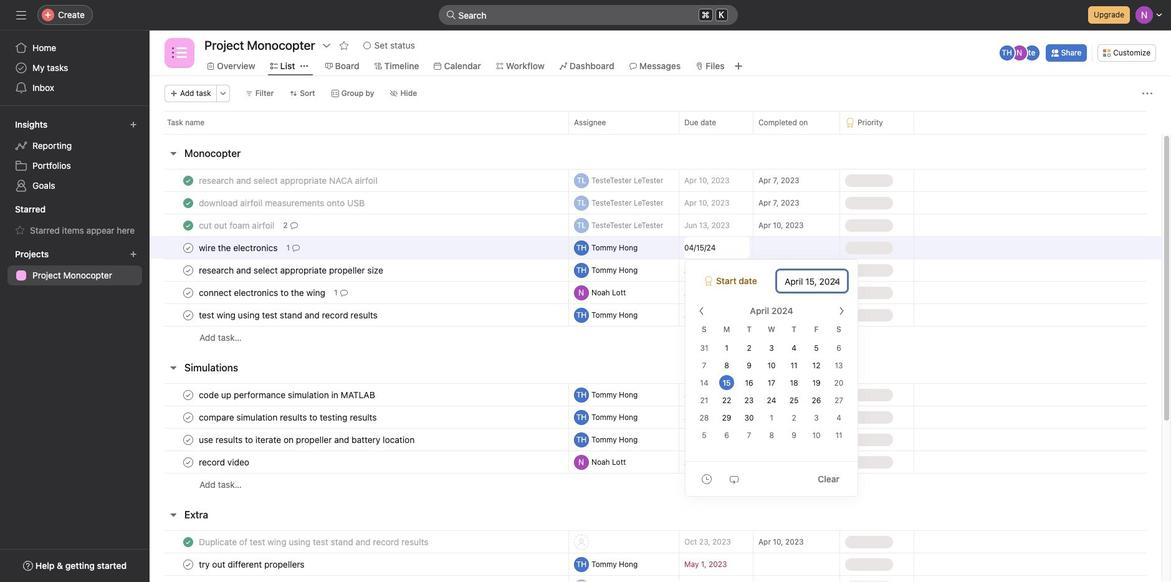 Task type: locate. For each thing, give the bounding box(es) containing it.
0 vertical spatial completed image
[[181, 195, 196, 210]]

mark complete checkbox inside use results to iterate on propeller and battery location cell
[[181, 432, 196, 447]]

2 collapse task list for this group image from the top
[[168, 510, 178, 520]]

completed checkbox for task name text field in download airfoil measurements onto usb cell
[[181, 195, 196, 210]]

mark complete checkbox inside wire the electronics cell
[[181, 240, 196, 255]]

0 vertical spatial collapse task list for this group image
[[168, 363, 178, 373]]

Due date text field
[[777, 270, 848, 292]]

mark complete image inside the test wing using test stand and record results cell
[[181, 308, 196, 323]]

2 mark complete image from the top
[[181, 308, 196, 323]]

collapse task list for this group image
[[168, 148, 178, 158]]

mark complete image for mark complete checkbox within compare simulation results to testing results cell
[[181, 410, 196, 425]]

2 mark complete checkbox from the top
[[181, 263, 196, 278]]

task name text field for mark complete checkbox within code up performance simulation in matlab cell
[[196, 389, 379, 401]]

tab actions image
[[300, 62, 308, 70]]

6 mark complete image from the top
[[181, 455, 196, 470]]

Completed checkbox
[[181, 173, 196, 188], [181, 195, 196, 210], [181, 535, 196, 550]]

more actions image
[[1143, 89, 1153, 99]]

add to starred image
[[339, 41, 349, 51]]

task name text field inside wire the electronics cell
[[196, 242, 281, 254]]

completed image inside research and select appropriate naca airfoil cell
[[181, 173, 196, 188]]

projects element
[[0, 243, 150, 288]]

1 vertical spatial completed image
[[181, 218, 196, 233]]

2 vertical spatial completed checkbox
[[181, 535, 196, 550]]

3 task name text field from the top
[[196, 434, 419, 446]]

1 completed image from the top
[[181, 173, 196, 188]]

task name text field for mark complete image in the test wing using test stand and record results cell
[[196, 309, 382, 321]]

mark complete checkbox inside connect electronics to the wing cell
[[181, 285, 196, 300]]

3 mark complete image from the top
[[181, 388, 196, 402]]

3 mark complete checkbox from the top
[[181, 388, 196, 402]]

completed image inside download airfoil measurements onto usb cell
[[181, 195, 196, 210]]

task name text field inside download airfoil measurements onto usb cell
[[196, 197, 369, 209]]

1 mark complete image from the top
[[181, 263, 196, 278]]

1 comment image
[[292, 244, 300, 252]]

mark complete image
[[181, 240, 196, 255], [181, 308, 196, 323], [181, 388, 196, 402], [181, 410, 196, 425], [181, 432, 196, 447], [181, 455, 196, 470], [181, 557, 196, 572]]

mark complete checkbox for try out different propellers "cell"
[[181, 557, 196, 572]]

mark complete image inside research and select appropriate propeller size cell
[[181, 263, 196, 278]]

mark complete checkbox inside code up performance simulation in matlab cell
[[181, 388, 196, 402]]

task name text field inside the cut out foam airfoil "cell"
[[196, 219, 278, 232]]

None field
[[439, 5, 738, 25]]

task name text field inside research and select appropriate naca airfoil cell
[[196, 174, 381, 187]]

next month image
[[837, 306, 847, 316]]

mark complete image inside try out different propellers "cell"
[[181, 557, 196, 572]]

mark complete checkbox for code up performance simulation in matlab cell
[[181, 388, 196, 402]]

prominent image
[[446, 10, 456, 20]]

4 mark complete image from the top
[[181, 410, 196, 425]]

2 task name text field from the top
[[196, 389, 379, 401]]

mark complete image for mark complete checkbox within research and select appropriate propeller size cell
[[181, 263, 196, 278]]

mark complete image inside use results to iterate on propeller and battery location cell
[[181, 432, 196, 447]]

task name text field inside research and select appropriate propeller size cell
[[196, 264, 387, 277]]

completion date for research and select appropriate propeller size cell
[[753, 259, 841, 282]]

7 mark complete image from the top
[[181, 557, 196, 572]]

1 vertical spatial mark complete image
[[181, 285, 196, 300]]

4 mark complete checkbox from the top
[[181, 557, 196, 572]]

5 task name text field from the top
[[196, 536, 432, 548]]

add time image
[[702, 474, 712, 484]]

mark complete checkbox inside "record video" cell
[[181, 455, 196, 470]]

completed image
[[181, 173, 196, 188], [181, 218, 196, 233]]

completed image for research and select appropriate naca airfoil cell
[[181, 173, 196, 188]]

2 mark complete image from the top
[[181, 285, 196, 300]]

5 mark complete checkbox from the top
[[181, 432, 196, 447]]

Task name text field
[[196, 242, 281, 254], [196, 389, 379, 401], [196, 434, 419, 446], [196, 456, 253, 469], [196, 536, 432, 548]]

research and select appropriate propeller size cell
[[150, 259, 569, 282]]

task name text field inside code up performance simulation in matlab cell
[[196, 389, 379, 401]]

3 task name text field from the top
[[196, 219, 278, 232]]

1 collapse task list for this group image from the top
[[168, 363, 178, 373]]

task name text field inside compare simulation results to testing results cell
[[196, 411, 381, 424]]

completion date for try out different propellers cell
[[753, 553, 841, 576]]

mark complete checkbox inside compare simulation results to testing results cell
[[181, 410, 196, 425]]

1 mark complete image from the top
[[181, 240, 196, 255]]

mark complete checkbox inside the test wing using test stand and record results cell
[[181, 308, 196, 323]]

task name text field for mark complete checkbox inside the use results to iterate on propeller and battery location cell
[[196, 434, 419, 446]]

cell
[[679, 576, 754, 582]]

mark complete image inside compare simulation results to testing results cell
[[181, 410, 196, 425]]

1 completed checkbox from the top
[[181, 173, 196, 188]]

completed image for download airfoil measurements onto usb cell on the left of the page
[[181, 195, 196, 210]]

task name text field inside connect electronics to the wing cell
[[196, 287, 329, 299]]

1 vertical spatial completed image
[[181, 535, 196, 550]]

try out different propellers cell
[[150, 553, 569, 576]]

5 mark complete image from the top
[[181, 432, 196, 447]]

7 task name text field from the top
[[196, 411, 381, 424]]

mark complete checkbox for the test wing using test stand and record results cell
[[181, 308, 196, 323]]

3 completed checkbox from the top
[[181, 535, 196, 550]]

completed image for the cut out foam airfoil "cell"
[[181, 218, 196, 233]]

Mark complete checkbox
[[181, 240, 196, 255], [181, 263, 196, 278], [181, 388, 196, 402], [181, 410, 196, 425], [181, 432, 196, 447]]

4 task name text field from the top
[[196, 456, 253, 469]]

mark complete image for mark complete option inside the test wing using test stand and record results cell
[[181, 308, 196, 323]]

mark complete checkbox for connect electronics to the wing cell
[[181, 285, 196, 300]]

completed checkbox for task name text field in research and select appropriate naca airfoil cell
[[181, 173, 196, 188]]

5 task name text field from the top
[[196, 287, 329, 299]]

4 mark complete checkbox from the top
[[181, 410, 196, 425]]

collapse task list for this group image
[[168, 363, 178, 373], [168, 510, 178, 520]]

1 mark complete checkbox from the top
[[181, 240, 196, 255]]

completed image inside duplicate of test wing using test stand and record results cell
[[181, 535, 196, 550]]

starred element
[[0, 198, 150, 243]]

3 mark complete checkbox from the top
[[181, 455, 196, 470]]

use different materials for wing (balsa wood?) cell
[[150, 576, 569, 582]]

1 mark complete checkbox from the top
[[181, 285, 196, 300]]

mark complete image inside "record video" cell
[[181, 455, 196, 470]]

completed checkbox inside research and select appropriate naca airfoil cell
[[181, 173, 196, 188]]

mark complete image
[[181, 263, 196, 278], [181, 285, 196, 300]]

4 task name text field from the top
[[196, 264, 387, 277]]

task name text field for completed icon for the cut out foam airfoil "cell"
[[196, 219, 278, 232]]

mark complete image for mark complete option in "record video" cell
[[181, 455, 196, 470]]

2 completed checkbox from the top
[[181, 195, 196, 210]]

2 mark complete checkbox from the top
[[181, 308, 196, 323]]

mark complete checkbox for wire the electronics cell at the left top
[[181, 240, 196, 255]]

completed image
[[181, 195, 196, 210], [181, 535, 196, 550]]

global element
[[0, 31, 150, 105]]

1 vertical spatial completed checkbox
[[181, 195, 196, 210]]

1 task name text field from the top
[[196, 174, 381, 187]]

2 comments image
[[290, 222, 298, 229]]

2 completed image from the top
[[181, 218, 196, 233]]

Mark complete checkbox
[[181, 285, 196, 300], [181, 308, 196, 323], [181, 455, 196, 470], [181, 557, 196, 572]]

task name text field for mark complete checkbox in the wire the electronics cell
[[196, 242, 281, 254]]

0 vertical spatial mark complete image
[[181, 263, 196, 278]]

mark complete checkbox inside research and select appropriate propeller size cell
[[181, 263, 196, 278]]

research and select appropriate naca airfoil cell
[[150, 169, 569, 192]]

mark complete checkbox for compare simulation results to testing results cell at the bottom left of page
[[181, 410, 196, 425]]

1 completed image from the top
[[181, 195, 196, 210]]

2 completed image from the top
[[181, 535, 196, 550]]

0 vertical spatial completed image
[[181, 173, 196, 188]]

0 vertical spatial completed checkbox
[[181, 173, 196, 188]]

completed checkbox inside download airfoil measurements onto usb cell
[[181, 195, 196, 210]]

task name text field for completed icon within research and select appropriate naca airfoil cell
[[196, 174, 381, 187]]

connect electronics to the wing cell
[[150, 281, 569, 304]]

task name text field inside the test wing using test stand and record results cell
[[196, 309, 382, 321]]

mark complete checkbox inside try out different propellers "cell"
[[181, 557, 196, 572]]

None text field
[[685, 237, 750, 259]]

mark complete image inside code up performance simulation in matlab cell
[[181, 388, 196, 402]]

1 task name text field from the top
[[196, 242, 281, 254]]

completed checkbox inside duplicate of test wing using test stand and record results cell
[[181, 535, 196, 550]]

1 vertical spatial collapse task list for this group image
[[168, 510, 178, 520]]

task name text field inside use results to iterate on propeller and battery location cell
[[196, 434, 419, 446]]

header monocopter tree grid
[[150, 169, 1162, 349]]

Task name text field
[[196, 174, 381, 187], [196, 197, 369, 209], [196, 219, 278, 232], [196, 264, 387, 277], [196, 287, 329, 299], [196, 309, 382, 321], [196, 411, 381, 424], [196, 558, 308, 571]]

new project or portfolio image
[[130, 251, 137, 258]]

mark complete checkbox for use results to iterate on propeller and battery location cell
[[181, 432, 196, 447]]

row
[[150, 111, 1172, 134], [165, 133, 1147, 135], [150, 169, 1162, 192], [150, 191, 1162, 214], [150, 214, 1162, 237], [150, 236, 1162, 259], [150, 259, 1162, 282], [150, 281, 1162, 304], [150, 304, 1162, 327], [150, 326, 1162, 349], [150, 383, 1162, 407], [150, 406, 1162, 429], [150, 428, 1162, 451], [150, 451, 1162, 474], [150, 473, 1162, 496], [150, 531, 1162, 554], [150, 553, 1162, 576], [150, 576, 1162, 582]]

6 task name text field from the top
[[196, 309, 382, 321]]

task name text field inside duplicate of test wing using test stand and record results cell
[[196, 536, 432, 548]]

completion date for wire the electronics cell
[[753, 236, 841, 259]]

task name text field inside try out different propellers "cell"
[[196, 558, 308, 571]]

1 comment image
[[340, 289, 348, 296]]

move tasks between sections image
[[531, 244, 539, 252]]

2 task name text field from the top
[[196, 197, 369, 209]]

8 task name text field from the top
[[196, 558, 308, 571]]

task name text field for mark complete icon inside the research and select appropriate propeller size cell
[[196, 264, 387, 277]]

header simulations tree grid
[[150, 383, 1162, 496]]



Task type: vqa. For each thing, say whether or not it's contained in the screenshot.
Ruby inside the Project created Ruby Anderson 23 minutes ago
no



Task type: describe. For each thing, give the bounding box(es) containing it.
details image
[[554, 244, 561, 252]]

completed checkbox for task name text box inside duplicate of test wing using test stand and record results cell
[[181, 535, 196, 550]]

more actions image
[[219, 90, 227, 97]]

download airfoil measurements onto usb cell
[[150, 191, 569, 214]]

task name text field for mark complete image in the try out different propellers "cell"
[[196, 558, 308, 571]]

collapse task list for this group image for code up performance simulation in matlab cell
[[168, 363, 178, 373]]

clear due date image
[[833, 277, 841, 285]]

task name text field for mark complete image in compare simulation results to testing results cell
[[196, 411, 381, 424]]

code up performance simulation in matlab cell
[[150, 383, 569, 407]]

Completed checkbox
[[181, 218, 196, 233]]

hide sidebar image
[[16, 10, 26, 20]]

mark complete image for mark complete checkbox in the wire the electronics cell
[[181, 240, 196, 255]]

completed image for duplicate of test wing using test stand and record results cell at the left bottom of the page
[[181, 535, 196, 550]]

duplicate of test wing using test stand and record results cell
[[150, 531, 569, 554]]

record video cell
[[150, 451, 569, 474]]

Search tasks, projects, and more text field
[[439, 5, 738, 25]]

mark complete image for mark complete checkbox inside the use results to iterate on propeller and battery location cell
[[181, 432, 196, 447]]

collapse task list for this group image for duplicate of test wing using test stand and record results cell at the left bottom of the page
[[168, 510, 178, 520]]

cut out foam airfoil cell
[[150, 214, 569, 237]]

test wing using test stand and record results cell
[[150, 304, 569, 327]]

add tab image
[[734, 61, 744, 71]]

show options image
[[322, 41, 331, 51]]

mark complete image for mark complete option within try out different propellers "cell"
[[181, 557, 196, 572]]

mark complete checkbox for research and select appropriate propeller size cell
[[181, 263, 196, 278]]

wire the electronics cell
[[150, 236, 569, 259]]

list image
[[172, 46, 187, 60]]

set to repeat image
[[730, 474, 740, 484]]

use results to iterate on propeller and battery location cell
[[150, 428, 569, 451]]

compare simulation results to testing results cell
[[150, 406, 569, 429]]

task name text field for mark complete option inside connect electronics to the wing cell's mark complete icon
[[196, 287, 329, 299]]

task name text field for completed image within download airfoil measurements onto usb cell
[[196, 197, 369, 209]]

previous month image
[[697, 306, 707, 316]]

task name text field inside "record video" cell
[[196, 456, 253, 469]]

mark complete image for mark complete option inside connect electronics to the wing cell
[[181, 285, 196, 300]]

new insights image
[[130, 121, 137, 128]]

mark complete checkbox for "record video" cell
[[181, 455, 196, 470]]

mark complete image for mark complete checkbox within code up performance simulation in matlab cell
[[181, 388, 196, 402]]

insights element
[[0, 113, 150, 198]]

header extra tree grid
[[150, 531, 1162, 582]]



